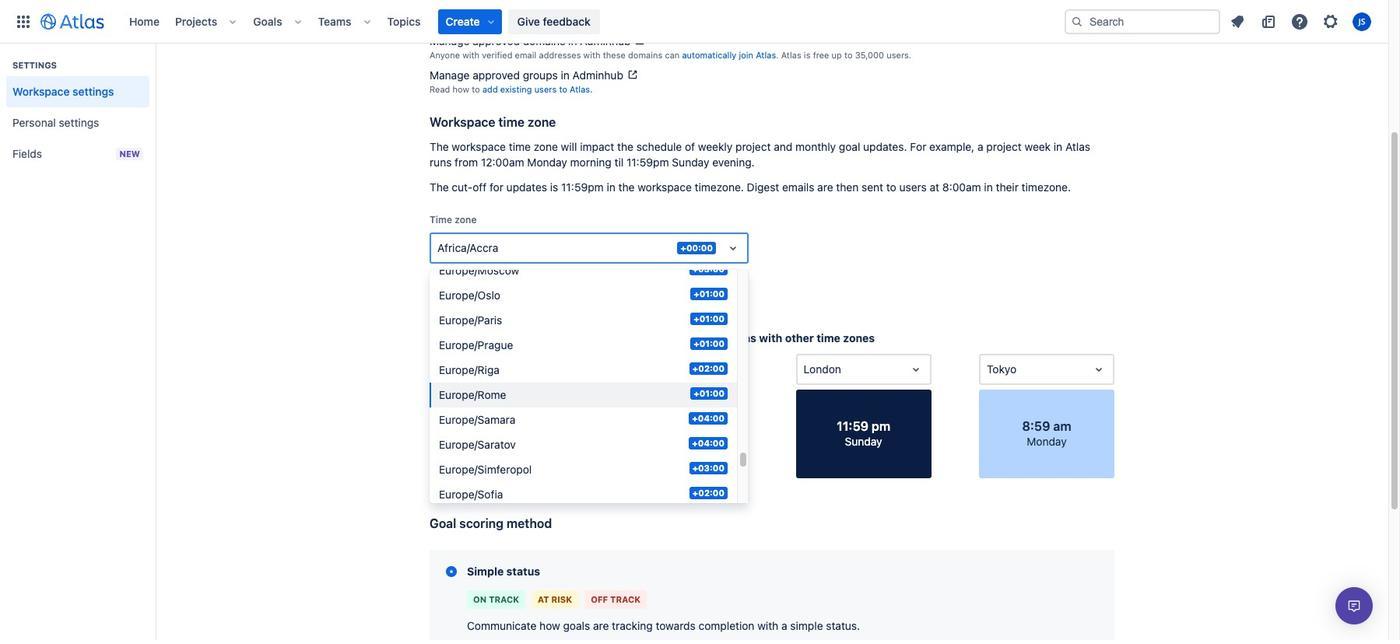 Task type: locate. For each thing, give the bounding box(es) containing it.
am
[[1054, 420, 1072, 434]]

add
[[483, 84, 498, 94]]

europe/saratov
[[439, 438, 516, 452]]

monday inside the workspace time zone will impact the schedule of weekly project and monthly goal updates. for example, a project week in atlas runs from 12:00am monday morning til 11:59pm sunday evening.
[[527, 156, 567, 169]]

2 +03:00 from the top
[[693, 463, 725, 473]]

the up runs
[[430, 140, 449, 153]]

an external link image for manage approved domains in adminhub
[[634, 34, 646, 47]]

to left add
[[472, 84, 480, 94]]

approved for groups
[[473, 68, 520, 82]]

1 timezone. from the left
[[695, 181, 744, 194]]

zone right time
[[455, 214, 477, 226]]

here's
[[430, 332, 465, 345]]

sunday down weekly
[[672, 156, 710, 169]]

2 timezone. from the left
[[1022, 181, 1071, 194]]

1 +04:00 from the top
[[692, 413, 725, 424]]

atlas right join
[[756, 50, 776, 60]]

in down til
[[607, 181, 616, 194]]

sunday inside 11:59 pm sunday
[[845, 435, 883, 448]]

atlas right . on the right top of the page
[[781, 50, 802, 60]]

0 vertical spatial open image
[[724, 239, 743, 258]]

in right week
[[1054, 140, 1063, 153]]

a inside the workspace time zone will impact the schedule of weekly project and monthly goal updates. for example, a project week in atlas runs from 12:00am monday morning til 11:59pm sunday evening.
[[978, 140, 984, 153]]

1 vertical spatial monday
[[1027, 435, 1067, 448]]

sunday for 7:59 pm
[[662, 435, 699, 448]]

0 vertical spatial will
[[561, 140, 577, 153]]

0 vertical spatial the
[[617, 140, 634, 153]]

0 vertical spatial groups
[[539, 9, 580, 23]]

0 vertical spatial time
[[499, 115, 525, 129]]

workspace right this
[[607, 271, 651, 281]]

and
[[484, 9, 506, 23], [774, 140, 793, 153]]

updates.
[[864, 140, 907, 153]]

monday inside 8:59 am monday
[[1027, 435, 1067, 448]]

1 vertical spatial adminhub
[[573, 68, 624, 82]]

on track
[[473, 595, 519, 605]]

africa/accra
[[438, 241, 499, 255], [655, 332, 722, 345]]

1 +01:00 from the top
[[694, 289, 725, 299]]

1 horizontal spatial of
[[685, 140, 695, 153]]

other
[[785, 332, 814, 345]]

project up 'evening.'
[[736, 140, 771, 153]]

1 horizontal spatial timezone.
[[1022, 181, 1071, 194]]

is
[[804, 50, 811, 60], [550, 181, 558, 194]]

automatically join atlas link
[[682, 50, 776, 60]]

settings image
[[1322, 12, 1341, 31]]

+03:00 for europe/moscow
[[693, 264, 725, 274]]

the left cut-
[[430, 181, 449, 194]]

users right all
[[554, 271, 577, 281]]

1 vertical spatial off
[[625, 332, 640, 345]]

join
[[739, 50, 754, 60]]

adminhub for manage approved domains in adminhub
[[580, 34, 631, 47]]

home
[[129, 14, 160, 28]]

timezone. down 'evening.'
[[695, 181, 744, 194]]

3 pm from the left
[[872, 420, 891, 434]]

0 vertical spatial off
[[473, 181, 487, 194]]

morning
[[570, 156, 612, 169]]

1 vertical spatial zone
[[534, 140, 558, 153]]

1 +02:00 from the top
[[693, 364, 725, 374]]

1 horizontal spatial a
[[978, 140, 984, 153]]

+02:00 for europe/riga
[[693, 364, 725, 374]]

timezone. right 'their' at top right
[[1022, 181, 1071, 194]]

0 vertical spatial an external link image
[[634, 34, 646, 47]]

3 +01:00 from the top
[[694, 339, 725, 349]]

2 +04:00 from the top
[[692, 438, 725, 448]]

1 horizontal spatial and
[[774, 140, 793, 153]]

1 project from the left
[[736, 140, 771, 153]]

existing
[[500, 84, 532, 94]]

aligns
[[725, 332, 757, 345]]

1 track from the left
[[489, 595, 519, 605]]

status.
[[826, 620, 860, 633]]

open image
[[724, 239, 743, 258], [1090, 360, 1109, 379]]

1 vertical spatial workspace
[[638, 181, 692, 194]]

track right off
[[610, 595, 641, 605]]

monday up updates
[[527, 156, 567, 169]]

+02:00 for europe/sofia
[[693, 488, 725, 498]]

tokyo
[[987, 363, 1017, 376]]

an external link image inside manage approved domains in adminhub link
[[634, 34, 646, 47]]

1 horizontal spatial are
[[818, 181, 834, 194]]

+01:00 for europe/rome
[[694, 388, 725, 399]]

+00:00
[[681, 243, 713, 253]]

workspace
[[12, 85, 70, 98], [430, 115, 496, 129]]

will left "be"
[[468, 271, 481, 281]]

approved up add
[[473, 68, 520, 82]]

goal
[[430, 517, 456, 531]]

time up 12:00am
[[509, 140, 531, 153]]

zone
[[528, 115, 556, 129], [534, 140, 558, 153], [455, 214, 477, 226]]

0 horizontal spatial pm
[[504, 420, 522, 434]]

1 vertical spatial time
[[509, 140, 531, 153]]

for
[[490, 181, 504, 194], [529, 271, 540, 281]]

an external link image down anyone with verified email addresses with these domains can automatically join atlas . atlas is free up to 35,000 users.
[[627, 68, 639, 81]]

2 the from the top
[[430, 181, 449, 194]]

the up til
[[617, 140, 634, 153]]

monday down 8:59
[[1027, 435, 1067, 448]]

2 manage from the top
[[430, 68, 470, 82]]

settings down workspace settings link on the top of the page
[[59, 116, 99, 129]]

topics link
[[383, 9, 426, 34]]

pm right 7:59
[[686, 420, 705, 434]]

1 vertical spatial +04:00
[[692, 438, 725, 448]]

8:00am
[[943, 181, 981, 194]]

workspace for workspace time zone
[[430, 115, 496, 129]]

0 vertical spatial +04:00
[[692, 413, 725, 424]]

the for the workspace time zone will impact the schedule of weekly project and monthly goal updates. for example, a project week in atlas runs from 12:00am monday morning til 11:59pm sunday evening.
[[430, 140, 449, 153]]

pm right 11:59 at the bottom right of page
[[872, 420, 891, 434]]

0 vertical spatial settings
[[73, 85, 114, 98]]

save
[[439, 294, 464, 308]]

8:59
[[1023, 420, 1051, 434]]

0 vertical spatial the
[[430, 140, 449, 153]]

adminhub up these
[[580, 34, 631, 47]]

their
[[996, 181, 1019, 194]]

0 horizontal spatial timezone.
[[695, 181, 744, 194]]

is right updates
[[550, 181, 558, 194]]

+02:00 down 7:59 pm sunday
[[693, 488, 725, 498]]

how
[[453, 84, 469, 94], [468, 332, 490, 345], [540, 620, 560, 633]]

and inside the workspace time zone will impact the schedule of weekly project and monthly goal updates. for example, a project week in atlas runs from 12:00am monday morning til 11:59pm sunday evening.
[[774, 140, 793, 153]]

the down europe/paris
[[493, 332, 511, 345]]

0 horizontal spatial domains
[[523, 34, 566, 47]]

0 horizontal spatial a
[[782, 620, 788, 633]]

workspace down the read
[[430, 115, 496, 129]]

None text field
[[438, 241, 441, 256], [804, 362, 807, 378], [438, 241, 441, 256], [804, 362, 807, 378]]

europe/moscow
[[439, 264, 520, 277]]

user
[[510, 9, 536, 23]]

0 horizontal spatial track
[[489, 595, 519, 605]]

2 vertical spatial 11:59pm
[[513, 332, 559, 345]]

the down til
[[619, 181, 635, 194]]

2 +02:00 from the top
[[693, 488, 725, 498]]

atlas right week
[[1066, 140, 1091, 153]]

4:59 pm sunday
[[473, 420, 522, 448]]

1 vertical spatial approved
[[473, 68, 520, 82]]

and left user
[[484, 9, 506, 23]]

2 open image from the left
[[907, 360, 925, 379]]

1 horizontal spatial domains
[[628, 50, 663, 60]]

is left 'free'
[[804, 50, 811, 60]]

the
[[617, 140, 634, 153], [619, 181, 635, 194], [493, 332, 511, 345]]

pm
[[504, 420, 522, 434], [686, 420, 705, 434], [872, 420, 891, 434]]

workspace for changes will be applied for all users of this workspace
[[607, 271, 651, 281]]

sunday down 4:59
[[479, 435, 516, 448]]

pm right 4:59
[[504, 420, 522, 434]]

zone up updates
[[534, 140, 558, 153]]

1 pm from the left
[[504, 420, 522, 434]]

to
[[845, 50, 853, 60], [472, 84, 480, 94], [559, 84, 568, 94], [887, 181, 897, 194]]

africa/accra left aligns
[[655, 332, 722, 345]]

1 horizontal spatial pm
[[686, 420, 705, 434]]

how down europe/paris
[[468, 332, 490, 345]]

workspace for the cut-off for updates is 11:59pm in the workspace timezone. digest emails are then sent to users at 8:00am in their timezone.
[[638, 181, 692, 194]]

11:59pm down morning on the left of page
[[561, 181, 604, 194]]

1 vertical spatial will
[[468, 271, 481, 281]]

1 horizontal spatial africa/accra
[[655, 332, 722, 345]]

save button
[[430, 289, 473, 314]]

1 vertical spatial users
[[900, 181, 927, 194]]

1 the from the top
[[430, 140, 449, 153]]

open image
[[724, 360, 742, 379], [907, 360, 925, 379]]

search image
[[1071, 15, 1084, 28]]

0 vertical spatial how
[[453, 84, 469, 94]]

pm inside 4:59 pm sunday
[[504, 420, 522, 434]]

1 +03:00 from the top
[[693, 264, 725, 274]]

at
[[538, 595, 549, 605]]

banner
[[0, 0, 1389, 44]]

sunday
[[672, 156, 710, 169], [562, 332, 602, 345], [479, 435, 516, 448], [662, 435, 699, 448], [845, 435, 883, 448]]

1 vertical spatial of
[[579, 271, 587, 281]]

email
[[515, 50, 537, 60]]

here's how the 11:59pm sunday cut off in africa/accra aligns with other time zones
[[430, 332, 875, 345]]

.
[[776, 50, 779, 60]]

11:59pm inside the workspace time zone will impact the schedule of weekly project and monthly goal updates. for example, a project week in atlas runs from 12:00am monday morning til 11:59pm sunday evening.
[[627, 156, 669, 169]]

london
[[804, 363, 841, 376]]

pm inside 11:59 pm sunday
[[872, 420, 891, 434]]

will
[[561, 140, 577, 153], [468, 271, 481, 281]]

pm for 7:59 pm
[[686, 420, 705, 434]]

1 vertical spatial and
[[774, 140, 793, 153]]

workspace time zone
[[430, 115, 556, 129]]

0 horizontal spatial monday
[[527, 156, 567, 169]]

an external link image
[[634, 34, 646, 47], [627, 68, 639, 81]]

are right goals
[[593, 620, 609, 633]]

0 horizontal spatial for
[[490, 181, 504, 194]]

2 track from the left
[[610, 595, 641, 605]]

teams
[[318, 14, 352, 28]]

2 vertical spatial how
[[540, 620, 560, 633]]

europe/prague
[[439, 339, 513, 352]]

manage up 'anyone'
[[430, 34, 470, 47]]

group
[[6, 44, 149, 174]]

settings up personal settings 'link'
[[73, 85, 114, 98]]

0 horizontal spatial open image
[[724, 239, 743, 258]]

1 horizontal spatial 11:59pm
[[561, 181, 604, 194]]

an external link image inside the manage approved groups in adminhub "link"
[[627, 68, 639, 81]]

0 vertical spatial are
[[818, 181, 834, 194]]

workspace up from
[[452, 140, 506, 153]]

the for the cut-off for updates is 11:59pm in the workspace timezone. digest emails are then sent to users at 8:00am in their timezone.
[[430, 181, 449, 194]]

cancel button
[[479, 289, 533, 314]]

are left the "then" at the right
[[818, 181, 834, 194]]

an external link image up anyone with verified email addresses with these domains can automatically join atlas . atlas is free up to 35,000 users.
[[634, 34, 646, 47]]

tracking
[[612, 620, 653, 633]]

1 horizontal spatial for
[[529, 271, 540, 281]]

europe/oslo
[[439, 289, 501, 302]]

a left simple
[[782, 620, 788, 633]]

0 vertical spatial workspace
[[452, 140, 506, 153]]

workspace down schedule
[[638, 181, 692, 194]]

1 horizontal spatial open image
[[1090, 360, 1109, 379]]

updates
[[507, 181, 547, 194]]

will up morning on the left of page
[[561, 140, 577, 153]]

domains left the can at the left of the page
[[628, 50, 663, 60]]

approved up verified
[[473, 34, 520, 47]]

pm for 4:59 pm
[[504, 420, 522, 434]]

0 horizontal spatial africa/accra
[[438, 241, 499, 255]]

0 vertical spatial and
[[484, 9, 506, 23]]

1 vertical spatial are
[[593, 620, 609, 633]]

zone down add existing users to atlas. link
[[528, 115, 556, 129]]

week
[[1025, 140, 1051, 153]]

0 vertical spatial monday
[[527, 156, 567, 169]]

with right 'anyone'
[[463, 50, 480, 60]]

1 manage from the top
[[430, 34, 470, 47]]

+01:00 for europe/oslo
[[694, 289, 725, 299]]

11:59pm
[[627, 156, 669, 169], [561, 181, 604, 194], [513, 332, 559, 345]]

of left this
[[579, 271, 587, 281]]

1 horizontal spatial open image
[[907, 360, 925, 379]]

1 open image from the left
[[724, 360, 742, 379]]

project left week
[[987, 140, 1022, 153]]

0 vertical spatial 11:59pm
[[627, 156, 669, 169]]

for down 12:00am
[[490, 181, 504, 194]]

how left goals
[[540, 620, 560, 633]]

with left these
[[584, 50, 601, 60]]

0 horizontal spatial project
[[736, 140, 771, 153]]

2 horizontal spatial 11:59pm
[[627, 156, 669, 169]]

1 vertical spatial the
[[430, 181, 449, 194]]

2 approved from the top
[[473, 68, 520, 82]]

1 horizontal spatial will
[[561, 140, 577, 153]]

in right cut at the left of page
[[643, 332, 653, 345]]

weekly
[[698, 140, 733, 153]]

0 vertical spatial +02:00
[[693, 364, 725, 374]]

sunday down 7:59
[[662, 435, 699, 448]]

scoring
[[460, 517, 504, 531]]

1 vertical spatial africa/accra
[[655, 332, 722, 345]]

track for on track
[[489, 595, 519, 605]]

adminhub up 'atlas.'
[[573, 68, 624, 82]]

0 horizontal spatial atlas
[[756, 50, 776, 60]]

+03:00 down +00:00
[[693, 264, 725, 274]]

sunday left cut at the left of page
[[562, 332, 602, 345]]

off
[[473, 181, 487, 194], [625, 332, 640, 345]]

2 +01:00 from the top
[[694, 314, 725, 324]]

of left weekly
[[685, 140, 695, 153]]

time down read how to add existing users to atlas.
[[499, 115, 525, 129]]

1 approved from the top
[[473, 34, 520, 47]]

0 vertical spatial +03:00
[[693, 264, 725, 274]]

goals
[[563, 620, 590, 633]]

users left the at
[[900, 181, 927, 194]]

manage up the read
[[430, 68, 470, 82]]

simple status
[[467, 565, 540, 578]]

workspace inside group
[[12, 85, 70, 98]]

manage approved groups in adminhub link
[[430, 68, 639, 82]]

track right on
[[489, 595, 519, 605]]

a right example,
[[978, 140, 984, 153]]

None text field
[[987, 362, 990, 378]]

in inside the workspace time zone will impact the schedule of weekly project and monthly goal updates. for example, a project week in atlas runs from 12:00am monday morning til 11:59pm sunday evening.
[[1054, 140, 1063, 153]]

8:59 am monday
[[1023, 420, 1072, 448]]

1 vertical spatial settings
[[59, 116, 99, 129]]

sunday down 11:59 at the bottom right of page
[[845, 435, 883, 448]]

goal
[[839, 140, 861, 153]]

1 vertical spatial open image
[[1090, 360, 1109, 379]]

0 vertical spatial of
[[685, 140, 695, 153]]

and left "monthly"
[[774, 140, 793, 153]]

0 vertical spatial a
[[978, 140, 984, 153]]

sunday for 11:59 pm
[[845, 435, 883, 448]]

open intercom messenger image
[[1345, 597, 1364, 616]]

+03:00 down 7:59 pm sunday
[[693, 463, 725, 473]]

4 +01:00 from the top
[[694, 388, 725, 399]]

europe/riga
[[439, 364, 500, 377]]

Search field
[[1065, 9, 1221, 34]]

time right other
[[817, 332, 841, 345]]

11:59pm down schedule
[[627, 156, 669, 169]]

pm inside 7:59 pm sunday
[[686, 420, 705, 434]]

to left 'atlas.'
[[559, 84, 568, 94]]

off down from
[[473, 181, 487, 194]]

settings inside 'link'
[[59, 116, 99, 129]]

off right cut at the left of page
[[625, 332, 640, 345]]

0 vertical spatial workspace
[[12, 85, 70, 98]]

users.
[[887, 50, 912, 60]]

africa/accra up europe/moscow
[[438, 241, 499, 255]]

for
[[910, 140, 927, 153]]

1 horizontal spatial project
[[987, 140, 1022, 153]]

projects
[[175, 14, 217, 28]]

workspace down "settings"
[[12, 85, 70, 98]]

the inside the workspace time zone will impact the schedule of weekly project and monthly goal updates. for example, a project week in atlas runs from 12:00am monday morning til 11:59pm sunday evening.
[[430, 140, 449, 153]]

0 horizontal spatial is
[[550, 181, 558, 194]]

goals
[[253, 14, 282, 28]]

+02:00 down aligns
[[693, 364, 725, 374]]

2 vertical spatial workspace
[[607, 271, 651, 281]]

los angeles
[[438, 363, 499, 376]]

users down the manage approved groups in adminhub "link"
[[535, 84, 557, 94]]

0 vertical spatial approved
[[473, 34, 520, 47]]

sunday inside 4:59 pm sunday
[[479, 435, 516, 448]]

11:59pm down cancel button
[[513, 332, 559, 345]]

0 vertical spatial africa/accra
[[438, 241, 499, 255]]

0 vertical spatial for
[[490, 181, 504, 194]]

+04:00
[[692, 413, 725, 424], [692, 438, 725, 448]]

for left all
[[529, 271, 540, 281]]

2 horizontal spatial atlas
[[1066, 140, 1091, 153]]

+01:00 for europe/paris
[[694, 314, 725, 324]]

how for to
[[453, 84, 469, 94]]

notifications image
[[1229, 12, 1247, 31]]

0 vertical spatial manage
[[430, 34, 470, 47]]

2 horizontal spatial pm
[[872, 420, 891, 434]]

angeles
[[458, 363, 499, 376]]

how right the read
[[453, 84, 469, 94]]

1 vertical spatial +03:00
[[693, 463, 725, 473]]

domains up 'addresses'
[[523, 34, 566, 47]]

+03:00
[[693, 264, 725, 274], [693, 463, 725, 473]]

1 horizontal spatial workspace
[[430, 115, 496, 129]]

0 horizontal spatial open image
[[724, 360, 742, 379]]

1 horizontal spatial track
[[610, 595, 641, 605]]

group containing workspace settings
[[6, 44, 149, 174]]

0 horizontal spatial are
[[593, 620, 609, 633]]

groups
[[539, 9, 580, 23], [523, 68, 558, 82]]

1 vertical spatial manage
[[430, 68, 470, 82]]

sunday inside 7:59 pm sunday
[[662, 435, 699, 448]]

up
[[832, 50, 842, 60]]

0 vertical spatial domains
[[523, 34, 566, 47]]

2 pm from the left
[[686, 420, 705, 434]]

communicate how goals are tracking towards completion with a simple status.
[[467, 620, 860, 633]]

0 horizontal spatial workspace
[[12, 85, 70, 98]]



Task type: vqa. For each thing, say whether or not it's contained in the screenshot.


Task type: describe. For each thing, give the bounding box(es) containing it.
in left 'their' at top right
[[984, 181, 993, 194]]

sent
[[862, 181, 884, 194]]

time
[[430, 214, 452, 226]]

topics
[[387, 14, 421, 28]]

can
[[665, 50, 680, 60]]

will inside the workspace time zone will impact the schedule of weekly project and monthly goal updates. for example, a project week in atlas runs from 12:00am monday morning til 11:59pm sunday evening.
[[561, 140, 577, 153]]

on
[[473, 595, 487, 605]]

personal settings link
[[6, 107, 149, 139]]

track for off track
[[610, 595, 641, 605]]

add existing users to atlas. link
[[483, 84, 593, 94]]

workspace inside the workspace time zone will impact the schedule of weekly project and monthly goal updates. for example, a project week in atlas runs from 12:00am monday morning til 11:59pm sunday evening.
[[452, 140, 506, 153]]

switch to... image
[[14, 12, 33, 31]]

adminhub for manage approved groups in adminhub
[[573, 68, 624, 82]]

off
[[591, 595, 608, 605]]

goal scoring method
[[430, 517, 552, 531]]

personal settings
[[12, 116, 99, 129]]

workspace settings
[[12, 85, 114, 98]]

1 vertical spatial groups
[[523, 68, 558, 82]]

changes will be applied for all users of this workspace
[[430, 271, 651, 281]]

sunday for 4:59 pm
[[479, 435, 516, 448]]

1 vertical spatial the
[[619, 181, 635, 194]]

read how to add existing users to atlas.
[[430, 84, 593, 94]]

settings for personal settings
[[59, 116, 99, 129]]

read
[[430, 84, 450, 94]]

communicate
[[467, 620, 537, 633]]

manage for manage approved groups in adminhub
[[430, 68, 470, 82]]

free
[[813, 50, 829, 60]]

anyone with verified email addresses with these domains can automatically join atlas . atlas is free up to 35,000 users.
[[430, 50, 912, 60]]

goals link
[[249, 9, 287, 34]]

atlas inside the workspace time zone will impact the schedule of weekly project and monthly goal updates. for example, a project week in atlas runs from 12:00am monday morning til 11:59pm sunday evening.
[[1066, 140, 1091, 153]]

the inside the workspace time zone will impact the schedule of weekly project and monthly goal updates. for example, a project week in atlas runs from 12:00am monday morning til 11:59pm sunday evening.
[[617, 140, 634, 153]]

1 vertical spatial for
[[529, 271, 540, 281]]

0 horizontal spatial will
[[468, 271, 481, 281]]

these
[[603, 50, 626, 60]]

1 horizontal spatial is
[[804, 50, 811, 60]]

europe/simferopol
[[439, 463, 532, 476]]

settings
[[12, 60, 57, 70]]

status
[[507, 565, 540, 578]]

verified
[[482, 50, 513, 60]]

1 horizontal spatial off
[[625, 332, 640, 345]]

give
[[517, 14, 540, 28]]

manage for manage approved domains in adminhub
[[430, 34, 470, 47]]

new
[[119, 149, 140, 159]]

with left simple
[[758, 620, 779, 633]]

home link
[[125, 9, 164, 34]]

monthly
[[796, 140, 836, 153]]

evening.
[[713, 156, 755, 169]]

with left other
[[759, 332, 783, 345]]

how for goals
[[540, 620, 560, 633]]

then
[[836, 181, 859, 194]]

the workspace time zone will impact the schedule of weekly project and monthly goal updates. for example, a project week in atlas runs from 12:00am monday morning til 11:59pm sunday evening.
[[430, 140, 1091, 169]]

2 vertical spatial the
[[493, 332, 511, 345]]

workspace for workspace settings
[[12, 85, 70, 98]]

1 horizontal spatial atlas
[[781, 50, 802, 60]]

an external link image for manage approved groups in adminhub
[[627, 68, 639, 81]]

1 vertical spatial 11:59pm
[[561, 181, 604, 194]]

4:59
[[473, 420, 501, 434]]

this
[[590, 271, 605, 281]]

from
[[455, 156, 478, 169]]

domains and user groups
[[430, 9, 580, 23]]

los
[[438, 363, 455, 376]]

completion
[[699, 620, 755, 633]]

sunday inside the workspace time zone will impact the schedule of weekly project and monthly goal updates. for example, a project week in atlas runs from 12:00am monday morning til 11:59pm sunday evening.
[[672, 156, 710, 169]]

0 vertical spatial users
[[535, 84, 557, 94]]

zones
[[843, 332, 875, 345]]

at
[[930, 181, 940, 194]]

give feedback button
[[508, 9, 600, 34]]

in down 'addresses'
[[561, 68, 570, 82]]

0 horizontal spatial and
[[484, 9, 506, 23]]

manage approved groups in adminhub
[[430, 68, 624, 82]]

simple
[[467, 565, 504, 578]]

cut
[[605, 332, 622, 345]]

+01:00 for europe/prague
[[694, 339, 725, 349]]

at risk
[[538, 595, 572, 605]]

2 vertical spatial zone
[[455, 214, 477, 226]]

teams link
[[313, 9, 356, 34]]

12:00am
[[481, 156, 524, 169]]

europe/paris
[[439, 314, 502, 327]]

+04:00 for europe/samara
[[692, 413, 725, 424]]

approved for domains
[[473, 34, 520, 47]]

to right sent
[[887, 181, 897, 194]]

2 vertical spatial users
[[554, 271, 577, 281]]

1 vertical spatial a
[[782, 620, 788, 633]]

0 horizontal spatial off
[[473, 181, 487, 194]]

method
[[507, 517, 552, 531]]

35,000
[[855, 50, 884, 60]]

7:59
[[656, 420, 683, 434]]

zone inside the workspace time zone will impact the schedule of weekly project and monthly goal updates. for example, a project week in atlas runs from 12:00am monday morning til 11:59pm sunday evening.
[[534, 140, 558, 153]]

of inside the workspace time zone will impact the schedule of weekly project and monthly goal updates. for example, a project week in atlas runs from 12:00am monday morning til 11:59pm sunday evening.
[[685, 140, 695, 153]]

+04:00 for europe/saratov
[[692, 438, 725, 448]]

towards
[[656, 620, 696, 633]]

2 vertical spatial time
[[817, 332, 841, 345]]

simple
[[791, 620, 823, 633]]

personal
[[12, 116, 56, 129]]

1 vertical spatial domains
[[628, 50, 663, 60]]

how for the
[[468, 332, 490, 345]]

domains
[[430, 9, 481, 23]]

atlas.
[[570, 84, 593, 94]]

11:59
[[837, 420, 869, 434]]

to right up
[[845, 50, 853, 60]]

open image for 7:59 pm
[[724, 360, 742, 379]]

the cut-off for updates is 11:59pm in the workspace timezone. digest emails are then sent to users at 8:00am in their timezone.
[[430, 181, 1071, 194]]

account image
[[1353, 12, 1372, 31]]

schedule
[[637, 140, 682, 153]]

time inside the workspace time zone will impact the schedule of weekly project and monthly goal updates. for example, a project week in atlas runs from 12:00am monday morning til 11:59pm sunday evening.
[[509, 140, 531, 153]]

europe/sofia
[[439, 488, 503, 501]]

all
[[543, 271, 552, 281]]

example,
[[930, 140, 975, 153]]

2 project from the left
[[987, 140, 1022, 153]]

in up 'addresses'
[[568, 34, 577, 47]]

cut-
[[452, 181, 473, 194]]

til
[[615, 156, 624, 169]]

create
[[446, 14, 480, 28]]

europe/samara
[[439, 413, 516, 427]]

settings for workspace settings
[[73, 85, 114, 98]]

help image
[[1291, 12, 1310, 31]]

+03:00 for europe/simferopol
[[693, 463, 725, 473]]

banner containing home
[[0, 0, 1389, 44]]

europe/rome
[[439, 388, 506, 402]]

manage approved domains in adminhub link
[[430, 34, 646, 47]]

top element
[[9, 0, 1065, 43]]

projects link
[[171, 9, 222, 34]]

0 horizontal spatial 11:59pm
[[513, 332, 559, 345]]

pm for 11:59 pm
[[872, 420, 891, 434]]

digest
[[747, 181, 780, 194]]

open image for 11:59 pm
[[907, 360, 925, 379]]

0 vertical spatial zone
[[528, 115, 556, 129]]

1 vertical spatial is
[[550, 181, 558, 194]]



